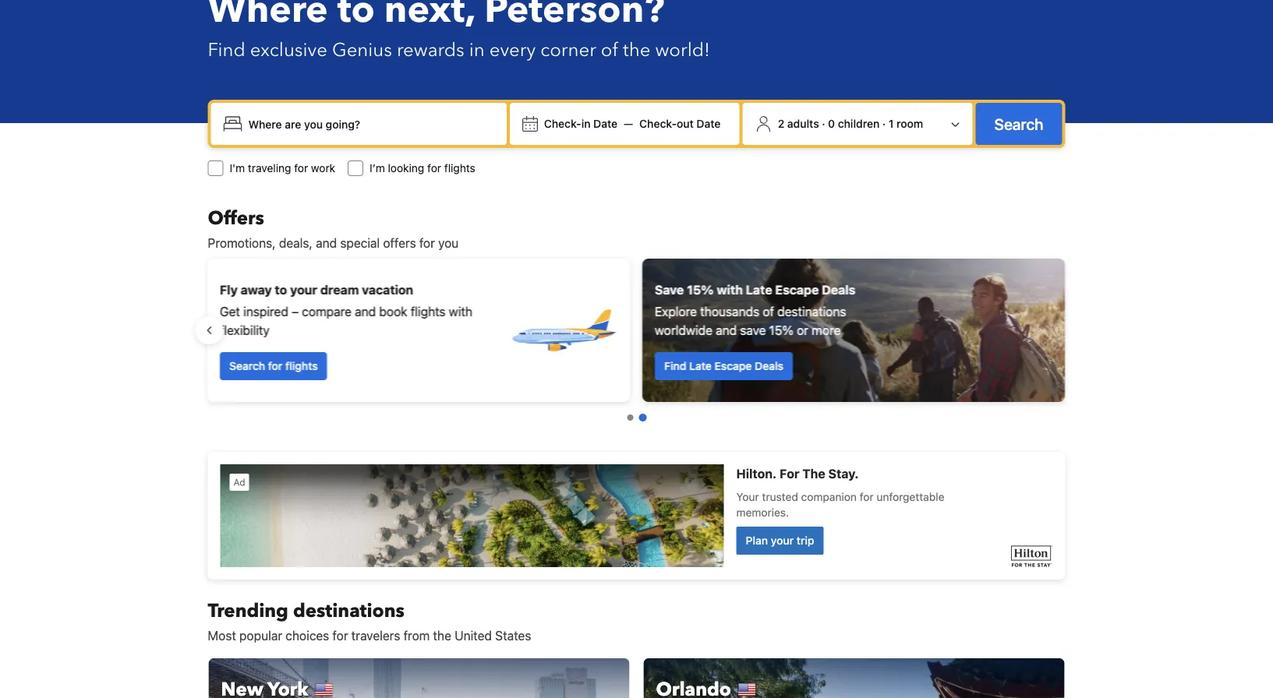 Task type: describe. For each thing, give the bounding box(es) containing it.
trending
[[208, 599, 289, 624]]

dream
[[321, 283, 360, 298]]

and inside offers promotions, deals, and special offers for you
[[316, 236, 337, 251]]

worldwide
[[656, 323, 713, 338]]

1 check- from the left
[[544, 117, 582, 130]]

0 horizontal spatial late
[[690, 360, 713, 373]]

0 vertical spatial of
[[601, 37, 619, 63]]

0 horizontal spatial deals
[[756, 360, 784, 373]]

united
[[455, 629, 492, 644]]

of inside save 15% with late escape deals explore thousands of destinations worldwide and save 15% or more
[[764, 305, 775, 319]]

with inside save 15% with late escape deals explore thousands of destinations worldwide and save 15% or more
[[718, 283, 744, 298]]

late inside save 15% with late escape deals explore thousands of destinations worldwide and save 15% or more
[[747, 283, 773, 298]]

1 date from the left
[[594, 117, 618, 130]]

flexibility
[[220, 323, 270, 338]]

find for find exclusive genius rewards in every corner of the world!
[[208, 37, 246, 63]]

thousands
[[701, 305, 760, 319]]

1 vertical spatial in
[[582, 117, 591, 130]]

genius
[[332, 37, 392, 63]]

destinations inside trending destinations most popular choices for travelers from the united states
[[293, 599, 405, 624]]

adults
[[788, 117, 820, 130]]

book
[[380, 305, 408, 319]]

fly away to your dream vacation image
[[509, 276, 618, 385]]

away
[[241, 283, 272, 298]]

search for flights link
[[220, 353, 328, 381]]

or
[[798, 323, 809, 338]]

vacation
[[363, 283, 414, 298]]

for inside trending destinations most popular choices for travelers from the united states
[[333, 629, 348, 644]]

save 15% with late escape deals explore thousands of destinations worldwide and save 15% or more
[[656, 283, 856, 338]]

more
[[813, 323, 842, 338]]

2
[[778, 117, 785, 130]]

check-out date button
[[634, 110, 727, 138]]

group of friends hiking in the mountains on a sunny day image
[[643, 259, 1066, 403]]

offers
[[208, 206, 264, 231]]

fly
[[220, 283, 238, 298]]

i'm
[[370, 162, 385, 175]]

2 adults · 0 children · 1 room
[[778, 117, 924, 130]]

advertisement region
[[208, 452, 1066, 580]]

2 · from the left
[[883, 117, 886, 130]]

states
[[496, 629, 532, 644]]

popular
[[239, 629, 282, 644]]

1 vertical spatial escape
[[715, 360, 753, 373]]

offers promotions, deals, and special offers for you
[[208, 206, 459, 251]]

find exclusive genius rewards in every corner of the world!
[[208, 37, 711, 63]]

with inside fly away to your dream vacation get inspired – compare and book flights with flexibility
[[450, 305, 473, 319]]

deals inside save 15% with late escape deals explore thousands of destinations worldwide and save 15% or more
[[823, 283, 856, 298]]

for left work
[[294, 162, 308, 175]]

for inside "region"
[[269, 360, 283, 373]]

find late escape deals
[[665, 360, 784, 373]]

inspired
[[244, 305, 289, 319]]

—
[[624, 117, 634, 130]]

to
[[275, 283, 288, 298]]

and inside fly away to your dream vacation get inspired – compare and book flights with flexibility
[[355, 305, 377, 319]]

compare
[[302, 305, 352, 319]]

2 adults · 0 children · 1 room button
[[749, 109, 967, 139]]



Task type: vqa. For each thing, say whether or not it's contained in the screenshot.
2nd the looking from right
no



Task type: locate. For each thing, give the bounding box(es) containing it.
with right book
[[450, 305, 473, 319]]

1 vertical spatial destinations
[[293, 599, 405, 624]]

1 horizontal spatial 15%
[[770, 323, 794, 338]]

1 vertical spatial 15%
[[770, 323, 794, 338]]

–
[[292, 305, 299, 319]]

0 vertical spatial destinations
[[778, 305, 847, 319]]

in left —
[[582, 117, 591, 130]]

search for flights
[[230, 360, 318, 373]]

flights right book
[[411, 305, 446, 319]]

find late escape deals link
[[656, 353, 794, 381]]

check-
[[544, 117, 582, 130], [640, 117, 677, 130]]

1 horizontal spatial search
[[995, 115, 1044, 133]]

room
[[897, 117, 924, 130]]

find left exclusive
[[208, 37, 246, 63]]

save
[[741, 323, 767, 338]]

deals down the save
[[756, 360, 784, 373]]

1 vertical spatial and
[[355, 305, 377, 319]]

and inside save 15% with late escape deals explore thousands of destinations worldwide and save 15% or more
[[717, 323, 738, 338]]

search
[[995, 115, 1044, 133], [230, 360, 266, 373]]

choices
[[286, 629, 329, 644]]

check-in date — check-out date
[[544, 117, 721, 130]]

2 vertical spatial and
[[717, 323, 738, 338]]

every
[[490, 37, 536, 63]]

0 horizontal spatial find
[[208, 37, 246, 63]]

15% right save
[[688, 283, 715, 298]]

0 horizontal spatial date
[[594, 117, 618, 130]]

0 vertical spatial find
[[208, 37, 246, 63]]

0 vertical spatial flights
[[445, 162, 476, 175]]

0 horizontal spatial search
[[230, 360, 266, 373]]

2 check- from the left
[[640, 117, 677, 130]]

· left 1
[[883, 117, 886, 130]]

1 horizontal spatial date
[[697, 117, 721, 130]]

i'm
[[230, 162, 245, 175]]

0 vertical spatial late
[[747, 283, 773, 298]]

and down thousands
[[717, 323, 738, 338]]

trending destinations most popular choices for travelers from the united states
[[208, 599, 532, 644]]

main content containing offers
[[195, 206, 1079, 699]]

date left —
[[594, 117, 618, 130]]

you
[[438, 236, 459, 251]]

main content
[[195, 206, 1079, 699]]

1 horizontal spatial of
[[764, 305, 775, 319]]

1 vertical spatial search
[[230, 360, 266, 373]]

Where are you going? field
[[242, 110, 501, 138]]

deals,
[[279, 236, 313, 251]]

destinations up or
[[778, 305, 847, 319]]

travelers
[[352, 629, 400, 644]]

check-in date button
[[538, 110, 624, 138]]

offers
[[383, 236, 416, 251]]

with up thousands
[[718, 283, 744, 298]]

get
[[220, 305, 241, 319]]

i'm traveling for work
[[230, 162, 336, 175]]

0 horizontal spatial 15%
[[688, 283, 715, 298]]

of up the save
[[764, 305, 775, 319]]

escape down the save
[[715, 360, 753, 373]]

of right the corner
[[601, 37, 619, 63]]

2 date from the left
[[697, 117, 721, 130]]

with
[[718, 283, 744, 298], [450, 305, 473, 319]]

2 vertical spatial flights
[[286, 360, 318, 373]]

of
[[601, 37, 619, 63], [764, 305, 775, 319]]

0 vertical spatial search
[[995, 115, 1044, 133]]

0 horizontal spatial escape
[[715, 360, 753, 373]]

0 vertical spatial with
[[718, 283, 744, 298]]

destinations inside save 15% with late escape deals explore thousands of destinations worldwide and save 15% or more
[[778, 305, 847, 319]]

1 vertical spatial the
[[433, 629, 452, 644]]

special
[[340, 236, 380, 251]]

out
[[677, 117, 694, 130]]

find inside "find late escape deals" link
[[665, 360, 687, 373]]

for left you
[[420, 236, 435, 251]]

flights inside fly away to your dream vacation get inspired – compare and book flights with flexibility
[[411, 305, 446, 319]]

destinations
[[778, 305, 847, 319], [293, 599, 405, 624]]

escape
[[776, 283, 820, 298], [715, 360, 753, 373]]

destinations up the travelers
[[293, 599, 405, 624]]

1 vertical spatial of
[[764, 305, 775, 319]]

late
[[747, 283, 773, 298], [690, 360, 713, 373]]

0
[[829, 117, 836, 130]]

0 horizontal spatial with
[[450, 305, 473, 319]]

0 horizontal spatial in
[[469, 37, 485, 63]]

escape up or
[[776, 283, 820, 298]]

traveling
[[248, 162, 291, 175]]

1 horizontal spatial in
[[582, 117, 591, 130]]

the for from
[[433, 629, 452, 644]]

flights
[[445, 162, 476, 175], [411, 305, 446, 319], [286, 360, 318, 373]]

1 horizontal spatial with
[[718, 283, 744, 298]]

1 vertical spatial find
[[665, 360, 687, 373]]

promotions,
[[208, 236, 276, 251]]

region containing fly away to your dream vacation
[[195, 253, 1079, 409]]

0 vertical spatial escape
[[776, 283, 820, 298]]

explore
[[656, 305, 698, 319]]

for
[[294, 162, 308, 175], [428, 162, 442, 175], [420, 236, 435, 251], [269, 360, 283, 373], [333, 629, 348, 644]]

date
[[594, 117, 618, 130], [697, 117, 721, 130]]

the inside trending destinations most popular choices for travelers from the united states
[[433, 629, 452, 644]]

your
[[291, 283, 318, 298]]

0 horizontal spatial the
[[433, 629, 452, 644]]

0 vertical spatial 15%
[[688, 283, 715, 298]]

the right from
[[433, 629, 452, 644]]

date right out
[[697, 117, 721, 130]]

progress bar
[[628, 414, 647, 422]]

flights down –
[[286, 360, 318, 373]]

the
[[623, 37, 651, 63], [433, 629, 452, 644]]

late up thousands
[[747, 283, 773, 298]]

search inside button
[[995, 115, 1044, 133]]

1 horizontal spatial late
[[747, 283, 773, 298]]

deals
[[823, 283, 856, 298], [756, 360, 784, 373]]

1 horizontal spatial deals
[[823, 283, 856, 298]]

0 horizontal spatial and
[[316, 236, 337, 251]]

for right looking
[[428, 162, 442, 175]]

0 vertical spatial and
[[316, 236, 337, 251]]

0 vertical spatial the
[[623, 37, 651, 63]]

most
[[208, 629, 236, 644]]

region
[[195, 253, 1079, 409]]

15%
[[688, 283, 715, 298], [770, 323, 794, 338]]

0 horizontal spatial destinations
[[293, 599, 405, 624]]

work
[[311, 162, 336, 175]]

search for search
[[995, 115, 1044, 133]]

1 vertical spatial deals
[[756, 360, 784, 373]]

for down flexibility
[[269, 360, 283, 373]]

0 horizontal spatial of
[[601, 37, 619, 63]]

1 vertical spatial late
[[690, 360, 713, 373]]

· left 0 on the top right of the page
[[822, 117, 826, 130]]

1 horizontal spatial find
[[665, 360, 687, 373]]

the left world!
[[623, 37, 651, 63]]

for right 'choices'
[[333, 629, 348, 644]]

·
[[822, 117, 826, 130], [883, 117, 886, 130]]

1 horizontal spatial destinations
[[778, 305, 847, 319]]

1 · from the left
[[822, 117, 826, 130]]

search for search for flights
[[230, 360, 266, 373]]

0 horizontal spatial ·
[[822, 117, 826, 130]]

the for of
[[623, 37, 651, 63]]

15% left or
[[770, 323, 794, 338]]

search inside search for flights link
[[230, 360, 266, 373]]

1 vertical spatial with
[[450, 305, 473, 319]]

in left the every
[[469, 37, 485, 63]]

children
[[838, 117, 880, 130]]

i'm looking for flights
[[370, 162, 476, 175]]

fly away to your dream vacation get inspired – compare and book flights with flexibility
[[220, 283, 473, 338]]

1 vertical spatial flights
[[411, 305, 446, 319]]

rewards
[[397, 37, 465, 63]]

check- right —
[[640, 117, 677, 130]]

and
[[316, 236, 337, 251], [355, 305, 377, 319], [717, 323, 738, 338]]

find for find late escape deals
[[665, 360, 687, 373]]

1 horizontal spatial the
[[623, 37, 651, 63]]

1 horizontal spatial ·
[[883, 117, 886, 130]]

in
[[469, 37, 485, 63], [582, 117, 591, 130]]

world!
[[656, 37, 711, 63]]

for inside offers promotions, deals, and special offers for you
[[420, 236, 435, 251]]

2 horizontal spatial and
[[717, 323, 738, 338]]

0 vertical spatial deals
[[823, 283, 856, 298]]

looking
[[388, 162, 425, 175]]

corner
[[541, 37, 597, 63]]

late down worldwide
[[690, 360, 713, 373]]

0 horizontal spatial check-
[[544, 117, 582, 130]]

and right deals,
[[316, 236, 337, 251]]

flights right looking
[[445, 162, 476, 175]]

save
[[656, 283, 685, 298]]

escape inside save 15% with late escape deals explore thousands of destinations worldwide and save 15% or more
[[776, 283, 820, 298]]

1 horizontal spatial and
[[355, 305, 377, 319]]

1
[[889, 117, 894, 130]]

deals up more
[[823, 283, 856, 298]]

find down worldwide
[[665, 360, 687, 373]]

0 vertical spatial in
[[469, 37, 485, 63]]

progress bar inside main content
[[628, 414, 647, 422]]

search button
[[976, 103, 1063, 145]]

exclusive
[[250, 37, 328, 63]]

find
[[208, 37, 246, 63], [665, 360, 687, 373]]

check- left —
[[544, 117, 582, 130]]

from
[[404, 629, 430, 644]]

1 horizontal spatial escape
[[776, 283, 820, 298]]

1 horizontal spatial check-
[[640, 117, 677, 130]]

and left book
[[355, 305, 377, 319]]



